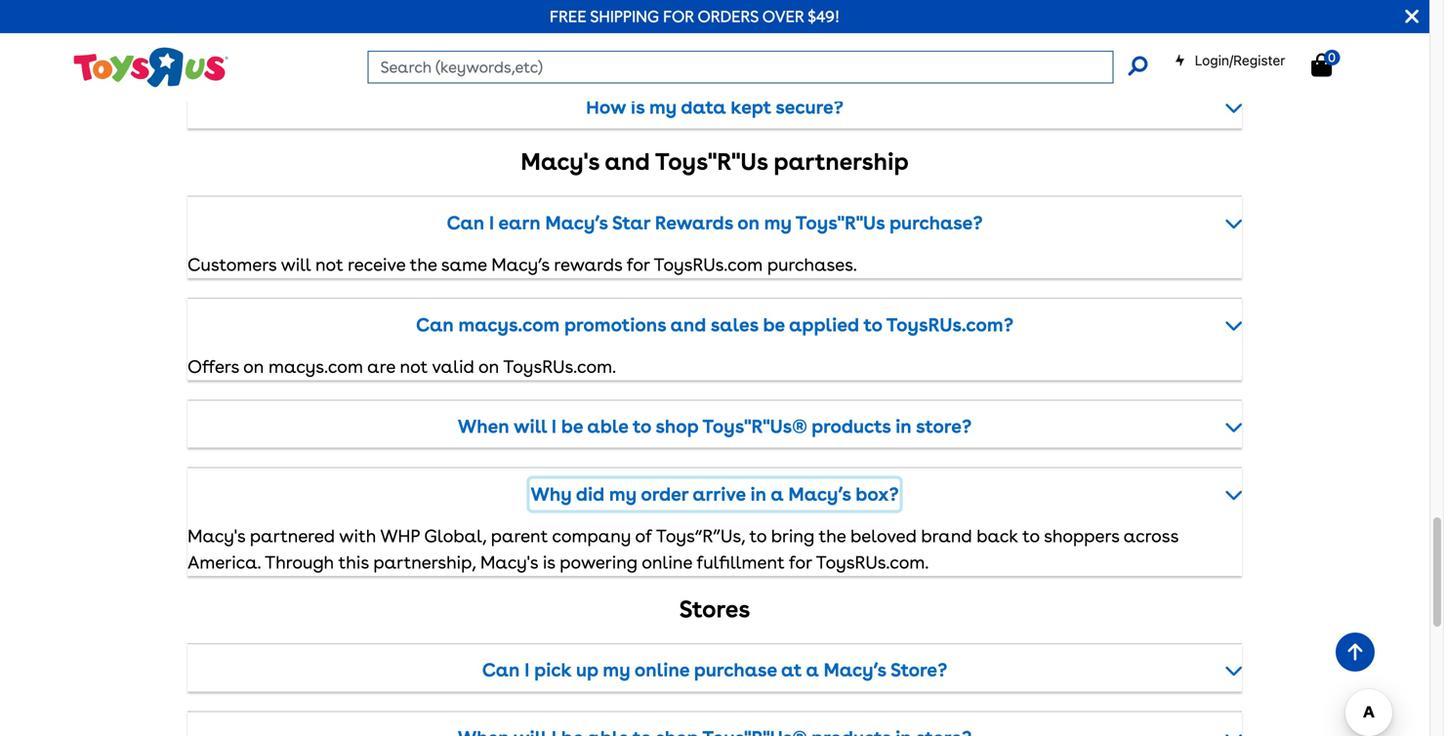 Task type: describe. For each thing, give the bounding box(es) containing it.
at
[[781, 659, 802, 681]]

i inside when will i be able to shop toys"r"us® products in store? link
[[552, 416, 557, 438]]

can i earn macy's star rewards on my toys"r"us purchase?
[[447, 212, 983, 234]]

1 horizontal spatial in
[[896, 416, 912, 438]]

to up fulfillment
[[749, 526, 767, 547]]

did
[[576, 483, 605, 505]]

partnered
[[250, 526, 335, 547]]

toys"r"us,
[[656, 526, 745, 547]]

kept
[[731, 96, 771, 118]]

back
[[977, 526, 1018, 547]]

1 vertical spatial and
[[671, 314, 706, 336]]

login/register button
[[1175, 51, 1286, 70]]

0 link
[[1312, 50, 1352, 78]]

shop
[[656, 416, 699, 438]]

how
[[586, 96, 626, 118]]

why did my order arrive in a macy's box? link
[[187, 479, 1242, 510]]

this
[[338, 552, 369, 573]]

when will i be able to shop toys"r"us® products in store?
[[458, 416, 972, 438]]

toysrus.com. inside macy's partnered with whp global, parent company of toys"r"us, to bring the beloved brand back to shoppers across america. through this partnership, macy's is powering online fulfillment for toysrus.com.
[[816, 552, 929, 573]]

whp
[[380, 526, 420, 547]]

my inside 'link'
[[764, 212, 792, 234]]

1 vertical spatial be
[[561, 416, 583, 438]]

customers
[[187, 254, 277, 275]]

secure?
[[776, 96, 844, 118]]

rewards
[[655, 212, 733, 234]]

1 horizontal spatial a
[[806, 659, 819, 681]]

when
[[458, 416, 509, 438]]

toysrus.com?
[[886, 314, 1014, 336]]

over
[[762, 7, 804, 26]]

to right able
[[633, 416, 651, 438]]

products
[[812, 416, 891, 438]]

partnership,
[[373, 552, 476, 573]]

how is my data kept secure?
[[586, 96, 844, 118]]

my right did
[[609, 483, 637, 505]]

0 horizontal spatial on
[[243, 356, 264, 377]]

of
[[635, 526, 652, 547]]

box?
[[856, 483, 899, 505]]

0
[[1328, 50, 1336, 65]]

to right applied at top right
[[864, 314, 882, 336]]

up
[[576, 659, 598, 681]]

store?
[[916, 416, 972, 438]]

for inside macy's partnered with whp global, parent company of toys"r"us, to bring the beloved brand back to shoppers across america. through this partnership, macy's is powering online fulfillment for toysrus.com.
[[789, 552, 812, 573]]

offers on macys.com are not valid on toysrus.com.
[[187, 356, 616, 377]]

can macys.com promotions and sales be applied to toysrus.com?
[[416, 314, 1014, 336]]

toys"r"us inside 'link'
[[796, 212, 885, 234]]

macy's up bring
[[788, 483, 851, 505]]

promotions
[[564, 314, 666, 336]]

global,
[[424, 526, 486, 547]]

bring
[[771, 526, 815, 547]]

macy's for macy's and toys"r"us partnership
[[521, 148, 600, 176]]

i for earn
[[489, 212, 494, 234]]

company
[[552, 526, 631, 547]]

why did my order arrive in a macy's box?
[[531, 483, 899, 505]]

can macys.com promotions and sales be applied to toysrus.com? link
[[187, 309, 1242, 341]]

receive
[[348, 254, 406, 275]]

same
[[441, 254, 487, 275]]

2 vertical spatial macy's
[[480, 552, 538, 573]]

rewards
[[554, 254, 622, 275]]

stores
[[679, 595, 750, 624]]

parent
[[491, 526, 548, 547]]

can i earn macy's star rewards on my toys"r"us purchase? link
[[187, 207, 1242, 239]]

0 horizontal spatial macys.com
[[269, 356, 363, 377]]

login/register
[[1195, 52, 1286, 68]]

orders
[[698, 7, 759, 26]]

0 horizontal spatial toys"r"us
[[655, 148, 768, 176]]

Enter Keyword or Item No. search field
[[368, 51, 1114, 83]]

on for star
[[737, 212, 760, 234]]

macy's right at
[[824, 659, 886, 681]]

how is my data kept secure? link
[[187, 92, 1242, 123]]

for
[[663, 7, 694, 26]]

applied
[[789, 314, 859, 336]]

close button image
[[1405, 6, 1419, 27]]

macy's and toys"r"us partnership
[[521, 148, 909, 176]]

can for can i earn macy's star rewards on my toys"r"us purchase?
[[447, 212, 485, 234]]

order
[[641, 483, 688, 505]]

toys"r"us®
[[703, 416, 807, 438]]

partnership
[[774, 148, 909, 176]]

america.
[[187, 552, 261, 573]]

earn
[[499, 212, 541, 234]]



Task type: locate. For each thing, give the bounding box(es) containing it.
with
[[339, 526, 376, 547]]

1 vertical spatial the
[[819, 526, 846, 547]]

offers
[[187, 356, 239, 377]]

0 vertical spatial the
[[410, 254, 437, 275]]

macys.com
[[458, 314, 560, 336], [269, 356, 363, 377]]

a up bring
[[771, 483, 784, 505]]

and
[[605, 148, 650, 176], [671, 314, 706, 336]]

0 vertical spatial online
[[642, 552, 692, 573]]

on right valid
[[479, 356, 499, 377]]

the right bring
[[819, 526, 846, 547]]

1 horizontal spatial i
[[525, 659, 530, 681]]

0 vertical spatial macys.com
[[458, 314, 560, 336]]

will right customers
[[281, 254, 311, 275]]

will for customers
[[281, 254, 311, 275]]

macy's
[[545, 212, 608, 234], [491, 254, 550, 275], [788, 483, 851, 505], [824, 659, 886, 681]]

will for when
[[514, 416, 547, 438]]

macys.com left are
[[269, 356, 363, 377]]

not left the receive
[[315, 254, 343, 275]]

can up same
[[447, 212, 485, 234]]

in left the store?
[[896, 416, 912, 438]]

1 vertical spatial i
[[552, 416, 557, 438]]

i left able
[[552, 416, 557, 438]]

1 horizontal spatial not
[[400, 356, 428, 377]]

a
[[771, 483, 784, 505], [806, 659, 819, 681]]

1 vertical spatial will
[[514, 416, 547, 438]]

macy's down earn
[[491, 254, 550, 275]]

1 vertical spatial macy's
[[187, 526, 245, 547]]

free shipping for orders over $49! link
[[550, 7, 840, 26]]

toys"r"us up purchases. on the right top of the page
[[796, 212, 885, 234]]

my up purchases. on the right top of the page
[[764, 212, 792, 234]]

macy's up america.
[[187, 526, 245, 547]]

purchase?
[[890, 212, 983, 234]]

on for not
[[479, 356, 499, 377]]

store?
[[891, 659, 948, 681]]

online down of
[[642, 552, 692, 573]]

shopping bag image
[[1312, 53, 1332, 77]]

to right back
[[1023, 526, 1040, 547]]

0 vertical spatial toys"r"us
[[655, 148, 768, 176]]

0 horizontal spatial for
[[627, 254, 650, 275]]

the inside macy's partnered with whp global, parent company of toys"r"us, to bring the beloved brand back to shoppers across america. through this partnership, macy's is powering online fulfillment for toysrus.com.
[[819, 526, 846, 547]]

1 vertical spatial online
[[635, 659, 689, 681]]

be left able
[[561, 416, 583, 438]]

for
[[627, 254, 650, 275], [789, 552, 812, 573]]

i inside can i earn macy's star rewards on my toys"r"us purchase? 'link'
[[489, 212, 494, 234]]

i inside can i pick up my online purchase at a macy's store? link
[[525, 659, 530, 681]]

not
[[315, 254, 343, 275], [400, 356, 428, 377]]

1 horizontal spatial is
[[631, 96, 645, 118]]

i left pick
[[525, 659, 530, 681]]

shipping
[[590, 7, 659, 26]]

i for pick
[[525, 659, 530, 681]]

can i pick up my online purchase at a macy's store? link
[[187, 655, 1242, 686]]

1 horizontal spatial macys.com
[[458, 314, 560, 336]]

can i pick up my online purchase at a macy's store?
[[482, 659, 948, 681]]

$49!
[[808, 7, 840, 26]]

None search field
[[368, 51, 1148, 83]]

on right rewards
[[737, 212, 760, 234]]

1 vertical spatial is
[[543, 552, 555, 573]]

0 horizontal spatial and
[[605, 148, 650, 176]]

toysrus.com. down the promotions
[[503, 356, 616, 377]]

on
[[737, 212, 760, 234], [243, 356, 264, 377], [479, 356, 499, 377]]

0 vertical spatial toysrus.com.
[[503, 356, 616, 377]]

be right sales on the top
[[763, 314, 785, 336]]

arrive
[[693, 483, 746, 505]]

1 horizontal spatial for
[[789, 552, 812, 573]]

is inside macy's partnered with whp global, parent company of toys"r"us, to bring the beloved brand back to shoppers across america. through this partnership, macy's is powering online fulfillment for toysrus.com.
[[543, 552, 555, 573]]

toys"r"us
[[655, 148, 768, 176], [796, 212, 885, 234]]

on inside 'link'
[[737, 212, 760, 234]]

star
[[612, 212, 650, 234]]

0 horizontal spatial is
[[543, 552, 555, 573]]

0 horizontal spatial i
[[489, 212, 494, 234]]

beloved
[[851, 526, 917, 547]]

for down bring
[[789, 552, 812, 573]]

0 horizontal spatial toysrus.com.
[[503, 356, 616, 377]]

macy's down how
[[521, 148, 600, 176]]

will
[[281, 254, 311, 275], [514, 416, 547, 438]]

free shipping for orders over $49!
[[550, 7, 840, 26]]

1 vertical spatial can
[[416, 314, 454, 336]]

0 vertical spatial for
[[627, 254, 650, 275]]

0 vertical spatial macy's
[[521, 148, 600, 176]]

1 vertical spatial for
[[789, 552, 812, 573]]

1 vertical spatial toys"r"us
[[796, 212, 885, 234]]

powering
[[560, 552, 638, 573]]

is
[[631, 96, 645, 118], [543, 552, 555, 573]]

0 horizontal spatial be
[[561, 416, 583, 438]]

0 horizontal spatial will
[[281, 254, 311, 275]]

0 vertical spatial is
[[631, 96, 645, 118]]

0 vertical spatial i
[[489, 212, 494, 234]]

can up valid
[[416, 314, 454, 336]]

2 horizontal spatial on
[[737, 212, 760, 234]]

not right are
[[400, 356, 428, 377]]

will right when
[[514, 416, 547, 438]]

1 horizontal spatial be
[[763, 314, 785, 336]]

i left earn
[[489, 212, 494, 234]]

data
[[681, 96, 726, 118]]

valid
[[432, 356, 474, 377]]

able
[[587, 416, 628, 438]]

can for can i pick up my online purchase at a macy's store?
[[482, 659, 520, 681]]

toysrus.com
[[654, 254, 763, 275]]

can for can macys.com promotions and sales be applied to toysrus.com?
[[416, 314, 454, 336]]

online inside macy's partnered with whp global, parent company of toys"r"us, to bring the beloved brand back to shoppers across america. through this partnership, macy's is powering online fulfillment for toysrus.com.
[[642, 552, 692, 573]]

a right at
[[806, 659, 819, 681]]

my
[[649, 96, 677, 118], [764, 212, 792, 234], [609, 483, 637, 505], [603, 659, 630, 681]]

toysrus.com. down the beloved
[[816, 552, 929, 573]]

0 vertical spatial in
[[896, 416, 912, 438]]

be
[[763, 314, 785, 336], [561, 416, 583, 438]]

pick
[[534, 659, 572, 681]]

through
[[265, 552, 334, 573]]

sales
[[711, 314, 759, 336]]

1 horizontal spatial toys"r"us
[[796, 212, 885, 234]]

and down how
[[605, 148, 650, 176]]

can
[[447, 212, 485, 234], [416, 314, 454, 336], [482, 659, 520, 681]]

is down parent
[[543, 552, 555, 573]]

toys r us image
[[72, 45, 228, 89]]

customers will not receive the same macy's rewards for toysrus.com purchases.
[[187, 254, 857, 275]]

online left "purchase"
[[635, 659, 689, 681]]

toys"r"us down how is my data kept secure? link
[[655, 148, 768, 176]]

1 vertical spatial toysrus.com.
[[816, 552, 929, 573]]

toysrus.com.
[[503, 356, 616, 377], [816, 552, 929, 573]]

0 vertical spatial not
[[315, 254, 343, 275]]

why
[[531, 483, 572, 505]]

0 vertical spatial be
[[763, 314, 785, 336]]

purchase
[[694, 659, 777, 681]]

shoppers
[[1044, 526, 1120, 547]]

my left data
[[649, 96, 677, 118]]

online
[[642, 552, 692, 573], [635, 659, 689, 681]]

2 horizontal spatial i
[[552, 416, 557, 438]]

the
[[410, 254, 437, 275], [819, 526, 846, 547]]

will inside when will i be able to shop toys"r"us® products in store? link
[[514, 416, 547, 438]]

1 vertical spatial not
[[400, 356, 428, 377]]

1 horizontal spatial toysrus.com.
[[816, 552, 929, 573]]

1 vertical spatial in
[[750, 483, 767, 505]]

for down star
[[627, 254, 650, 275]]

can left pick
[[482, 659, 520, 681]]

are
[[367, 356, 395, 377]]

2 vertical spatial i
[[525, 659, 530, 681]]

macys.com down customers will not receive the same macy's rewards for toysrus.com purchases.
[[458, 314, 560, 336]]

macy's for macy's partnered with whp global, parent company of toys"r"us, to bring the beloved brand back to shoppers across america. through this partnership, macy's is powering online fulfillment for toysrus.com.
[[187, 526, 245, 547]]

macy's down parent
[[480, 552, 538, 573]]

1 horizontal spatial will
[[514, 416, 547, 438]]

can inside can macys.com promotions and sales be applied to toysrus.com? link
[[416, 314, 454, 336]]

on right offers
[[243, 356, 264, 377]]

1 horizontal spatial on
[[479, 356, 499, 377]]

macy's inside 'link'
[[545, 212, 608, 234]]

1 vertical spatial a
[[806, 659, 819, 681]]

macy's
[[521, 148, 600, 176], [187, 526, 245, 547], [480, 552, 538, 573]]

across
[[1124, 526, 1179, 547]]

1 horizontal spatial the
[[819, 526, 846, 547]]

can inside can i pick up my online purchase at a macy's store? link
[[482, 659, 520, 681]]

and left sales on the top
[[671, 314, 706, 336]]

0 vertical spatial can
[[447, 212, 485, 234]]

purchases.
[[767, 254, 857, 275]]

0 vertical spatial and
[[605, 148, 650, 176]]

is right how
[[631, 96, 645, 118]]

my right up on the bottom left
[[603, 659, 630, 681]]

can inside can i earn macy's star rewards on my toys"r"us purchase? 'link'
[[447, 212, 485, 234]]

2 vertical spatial can
[[482, 659, 520, 681]]

0 vertical spatial a
[[771, 483, 784, 505]]

0 horizontal spatial in
[[750, 483, 767, 505]]

0 horizontal spatial not
[[315, 254, 343, 275]]

macy's partnered with whp global, parent company of toys"r"us, to bring the beloved brand back to shoppers across america. through this partnership, macy's is powering online fulfillment for toysrus.com.
[[187, 526, 1179, 573]]

brand
[[921, 526, 972, 547]]

in right the arrive on the bottom
[[750, 483, 767, 505]]

macy's up the rewards
[[545, 212, 608, 234]]

the left same
[[410, 254, 437, 275]]

i
[[489, 212, 494, 234], [552, 416, 557, 438], [525, 659, 530, 681]]

1 vertical spatial macys.com
[[269, 356, 363, 377]]

when will i be able to shop toys"r"us® products in store? link
[[187, 411, 1242, 443]]

1 horizontal spatial and
[[671, 314, 706, 336]]

free
[[550, 7, 587, 26]]

0 horizontal spatial the
[[410, 254, 437, 275]]

0 horizontal spatial a
[[771, 483, 784, 505]]

fulfillment
[[697, 552, 785, 573]]

0 vertical spatial will
[[281, 254, 311, 275]]



Task type: vqa. For each thing, say whether or not it's contained in the screenshot.
secure?
yes



